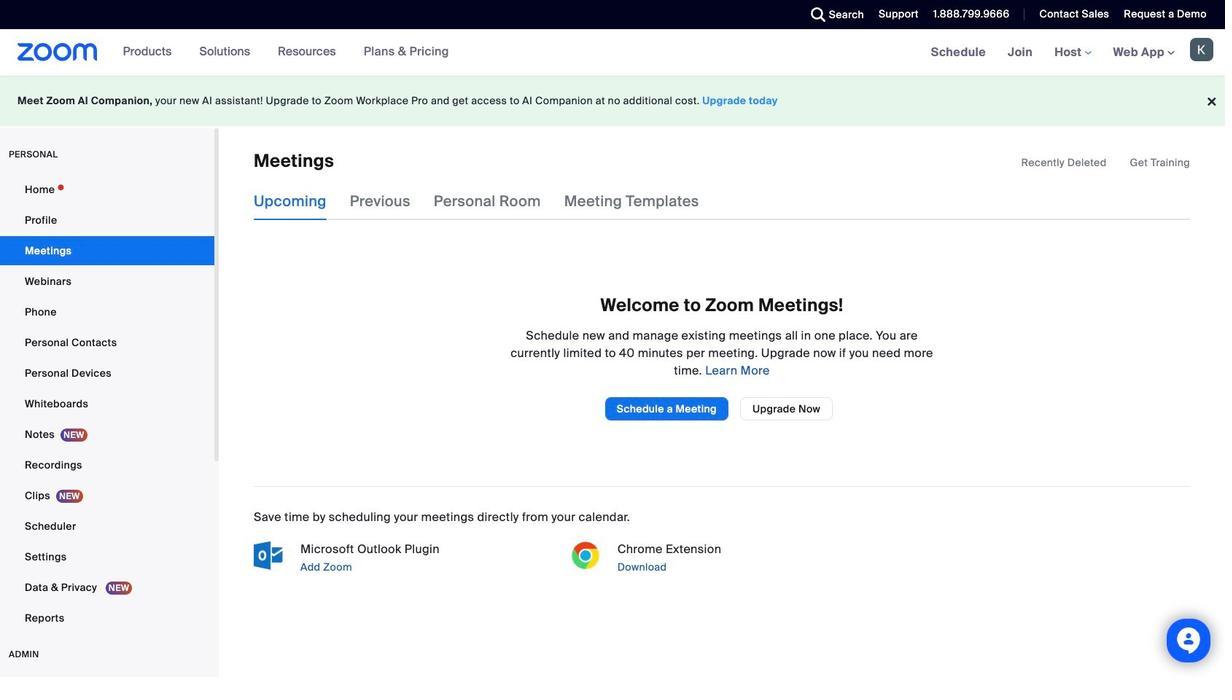 Task type: describe. For each thing, give the bounding box(es) containing it.
product information navigation
[[112, 29, 460, 76]]

personal menu menu
[[0, 175, 214, 634]]

tabs of meeting tab list
[[254, 183, 722, 221]]

meetings navigation
[[920, 29, 1225, 77]]



Task type: vqa. For each thing, say whether or not it's contained in the screenshot.
Zoom Logo
yes



Task type: locate. For each thing, give the bounding box(es) containing it.
zoom logo image
[[18, 43, 97, 61]]

footer
[[0, 76, 1225, 126]]

application
[[1021, 155, 1190, 170]]

banner
[[0, 29, 1225, 77]]

profile picture image
[[1190, 38, 1213, 61]]



